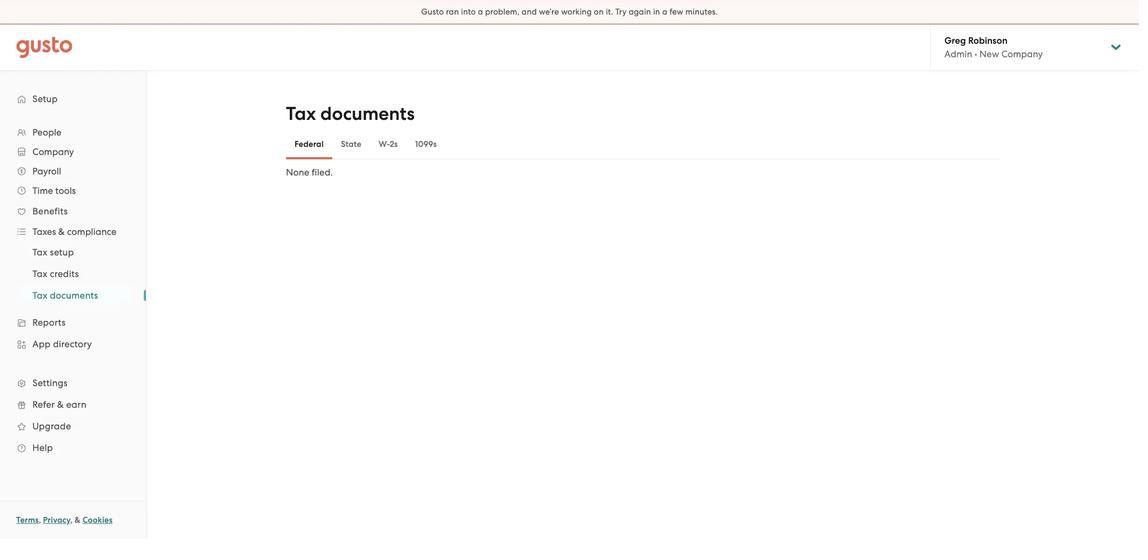 Task type: vqa. For each thing, say whether or not it's contained in the screenshot.
List containing Tax setup
yes



Task type: describe. For each thing, give the bounding box(es) containing it.
new
[[980, 49, 1000, 60]]

into
[[461, 7, 476, 17]]

setup
[[50, 247, 74, 258]]

filed.
[[312, 167, 333, 178]]

home image
[[16, 37, 72, 58]]

taxes & compliance button
[[11, 222, 135, 242]]

cookies button
[[83, 514, 113, 527]]

in
[[654, 7, 661, 17]]

1099s button
[[407, 131, 446, 157]]

payroll
[[32, 166, 61, 177]]

state
[[341, 140, 362, 149]]

few
[[670, 7, 684, 17]]

2 vertical spatial &
[[75, 516, 81, 526]]

settings link
[[11, 374, 135, 393]]

tax for tax credits link
[[32, 269, 48, 280]]

app
[[32, 339, 51, 350]]

tax for tax documents link
[[32, 291, 48, 301]]

on
[[594, 7, 604, 17]]

app directory
[[32, 339, 92, 350]]

0 vertical spatial documents
[[321, 103, 415, 125]]

none
[[286, 167, 310, 178]]

tax for tax setup link
[[32, 247, 48, 258]]

2s
[[390, 140, 398, 149]]

federal
[[295, 140, 324, 149]]

earn
[[66, 400, 87, 411]]

benefits link
[[11, 202, 135, 221]]

greg robinson admin • new company
[[945, 35, 1044, 60]]

company button
[[11, 142, 135, 162]]

setup
[[32, 94, 58, 104]]

& for compliance
[[58, 227, 65, 237]]

cookies
[[83, 516, 113, 526]]

help link
[[11, 439, 135, 458]]

tax up the federal
[[286, 103, 316, 125]]

gusto ran into a problem, and we're working on it. try again in a few minutes.
[[421, 7, 718, 17]]

tax credits
[[32, 269, 79, 280]]

list containing people
[[0, 123, 146, 459]]

tax credits link
[[19, 265, 135, 284]]

people button
[[11, 123, 135, 142]]

2 , from the left
[[70, 516, 73, 526]]

reports
[[32, 318, 66, 328]]

again
[[629, 7, 652, 17]]

tools
[[55, 186, 76, 196]]

none filed.
[[286, 167, 333, 178]]

privacy
[[43, 516, 70, 526]]

terms link
[[16, 516, 39, 526]]

compliance
[[67, 227, 117, 237]]

•
[[975, 49, 978, 60]]

time tools button
[[11, 181, 135, 201]]

we're
[[539, 7, 559, 17]]

minutes.
[[686, 7, 718, 17]]

setup link
[[11, 89, 135, 109]]

problem,
[[486, 7, 520, 17]]

try
[[616, 7, 627, 17]]

w-2s
[[379, 140, 398, 149]]

taxes
[[32, 227, 56, 237]]

company inside dropdown button
[[32, 147, 74, 157]]



Task type: locate. For each thing, give the bounding box(es) containing it.
benefits
[[32, 206, 68, 217]]

refer & earn
[[32, 400, 87, 411]]

1 horizontal spatial company
[[1002, 49, 1044, 60]]

app directory link
[[11, 335, 135, 354]]

directory
[[53, 339, 92, 350]]

upgrade link
[[11, 417, 135, 437]]

and
[[522, 7, 537, 17]]

settings
[[32, 378, 68, 389]]

credits
[[50, 269, 79, 280]]

1 list from the top
[[0, 123, 146, 459]]

1 horizontal spatial ,
[[70, 516, 73, 526]]

w-
[[379, 140, 390, 149]]

time tools
[[32, 186, 76, 196]]

upgrade
[[32, 421, 71, 432]]

tax down tax credits
[[32, 291, 48, 301]]

refer & earn link
[[11, 395, 135, 415]]

help
[[32, 443, 53, 454]]

robinson
[[969, 35, 1008, 47]]

tax
[[286, 103, 316, 125], [32, 247, 48, 258], [32, 269, 48, 280], [32, 291, 48, 301]]

& left earn
[[57, 400, 64, 411]]

tax setup link
[[19, 243, 135, 262]]

& right taxes
[[58, 227, 65, 237]]

company
[[1002, 49, 1044, 60], [32, 147, 74, 157]]

documents up state 'button'
[[321, 103, 415, 125]]

1 horizontal spatial documents
[[321, 103, 415, 125]]

0 horizontal spatial ,
[[39, 516, 41, 526]]

list containing tax setup
[[0, 242, 146, 307]]

,
[[39, 516, 41, 526], [70, 516, 73, 526]]

ran
[[446, 7, 459, 17]]

it.
[[606, 7, 614, 17]]

w-2s button
[[370, 131, 407, 157]]

a right the into
[[478, 7, 483, 17]]

2 list from the top
[[0, 242, 146, 307]]

terms , privacy , & cookies
[[16, 516, 113, 526]]

1 a from the left
[[478, 7, 483, 17]]

company down people
[[32, 147, 74, 157]]

1 horizontal spatial a
[[663, 7, 668, 17]]

tax documents link
[[19, 286, 135, 306]]

time
[[32, 186, 53, 196]]

tax documents up state
[[286, 103, 415, 125]]

&
[[58, 227, 65, 237], [57, 400, 64, 411], [75, 516, 81, 526]]

tax left credits
[[32, 269, 48, 280]]

1 vertical spatial company
[[32, 147, 74, 157]]

company inside "greg robinson admin • new company"
[[1002, 49, 1044, 60]]

2 a from the left
[[663, 7, 668, 17]]

& inside dropdown button
[[58, 227, 65, 237]]

a right in at the right
[[663, 7, 668, 17]]

0 vertical spatial tax documents
[[286, 103, 415, 125]]

a
[[478, 7, 483, 17], [663, 7, 668, 17]]

, left cookies button at left bottom
[[70, 516, 73, 526]]

gusto
[[421, 7, 444, 17]]

state button
[[333, 131, 370, 157]]

gusto navigation element
[[0, 71, 146, 477]]

1 vertical spatial documents
[[50, 291, 98, 301]]

list
[[0, 123, 146, 459], [0, 242, 146, 307]]

payroll button
[[11, 162, 135, 181]]

tax forms tab list
[[286, 129, 1000, 160]]

1 horizontal spatial tax documents
[[286, 103, 415, 125]]

, left 'privacy'
[[39, 516, 41, 526]]

& left cookies button at left bottom
[[75, 516, 81, 526]]

documents inside gusto navigation element
[[50, 291, 98, 301]]

tax setup
[[32, 247, 74, 258]]

taxes & compliance
[[32, 227, 117, 237]]

& for earn
[[57, 400, 64, 411]]

0 horizontal spatial a
[[478, 7, 483, 17]]

0 horizontal spatial documents
[[50, 291, 98, 301]]

documents
[[321, 103, 415, 125], [50, 291, 98, 301]]

tax down taxes
[[32, 247, 48, 258]]

0 horizontal spatial company
[[32, 147, 74, 157]]

tax documents inside gusto navigation element
[[32, 291, 98, 301]]

people
[[32, 127, 62, 138]]

1 vertical spatial &
[[57, 400, 64, 411]]

1099s
[[415, 140, 437, 149]]

1 , from the left
[[39, 516, 41, 526]]

tax documents down credits
[[32, 291, 98, 301]]

greg
[[945, 35, 967, 47]]

admin
[[945, 49, 973, 60]]

terms
[[16, 516, 39, 526]]

privacy link
[[43, 516, 70, 526]]

company right new
[[1002, 49, 1044, 60]]

0 horizontal spatial tax documents
[[32, 291, 98, 301]]

0 vertical spatial company
[[1002, 49, 1044, 60]]

federal button
[[286, 131, 333, 157]]

1 vertical spatial tax documents
[[32, 291, 98, 301]]

working
[[561, 7, 592, 17]]

0 vertical spatial &
[[58, 227, 65, 237]]

refer
[[32, 400, 55, 411]]

reports link
[[11, 313, 135, 333]]

documents down tax credits link
[[50, 291, 98, 301]]

tax documents
[[286, 103, 415, 125], [32, 291, 98, 301]]



